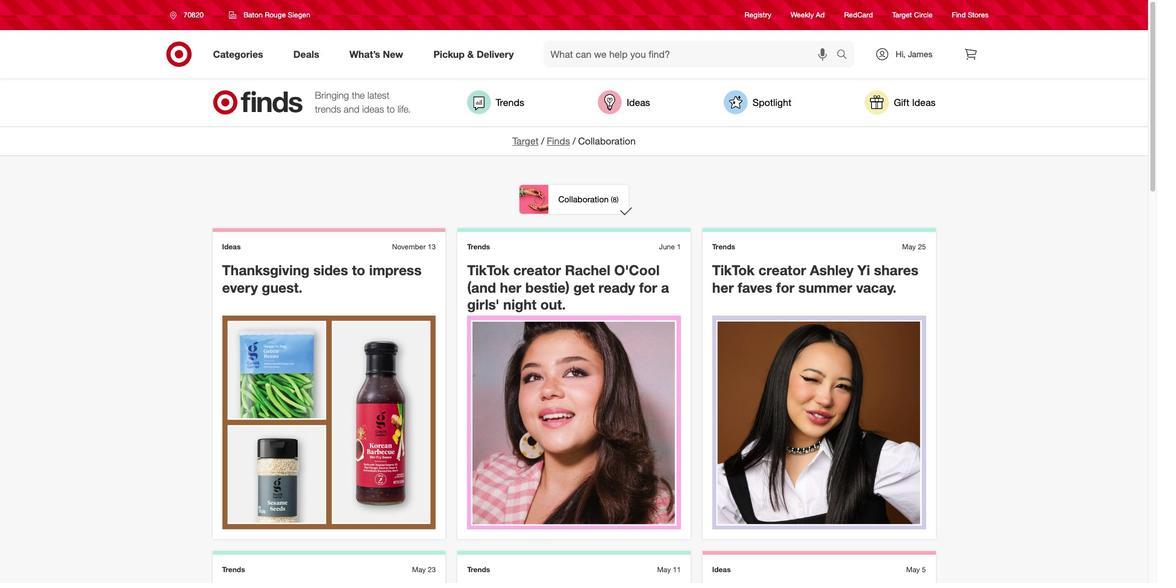 Task type: locate. For each thing, give the bounding box(es) containing it.
her up night
[[500, 279, 522, 296]]

tiktok inside tiktok creator ashley yi shares her faves for summer vacay.
[[713, 262, 755, 279]]

target circle link
[[893, 10, 933, 20]]

collaboration left (
[[559, 194, 609, 204]]

may for may 25
[[903, 242, 916, 251]]

for left a
[[639, 279, 658, 296]]

1 vertical spatial target
[[513, 135, 539, 147]]

spotlight
[[753, 96, 792, 108]]

circle
[[914, 11, 933, 20]]

trends for may 25
[[713, 242, 736, 251]]

2 creator from the left
[[759, 262, 807, 279]]

may 25
[[903, 242, 926, 251]]

0 horizontal spatial for
[[639, 279, 658, 296]]

impress
[[369, 262, 422, 279]]

summer
[[799, 279, 853, 296]]

1 tiktok from the left
[[467, 262, 510, 279]]

her inside tiktok creator rachel o'cool (and her bestie) get ready for a girls' night out.
[[500, 279, 522, 296]]

may left 5
[[907, 565, 920, 575]]

november 13
[[392, 242, 436, 251]]

bringing
[[315, 89, 349, 101]]

james
[[908, 49, 933, 59]]

tiktok up 'faves'
[[713, 262, 755, 279]]

a
[[661, 279, 669, 296]]

pickup & delivery
[[434, 48, 514, 60]]

target left finds
[[513, 135, 539, 147]]

registry link
[[745, 10, 772, 20]]

/ left finds link on the left of the page
[[541, 135, 545, 147]]

0 horizontal spatial creator
[[514, 262, 561, 279]]

0 horizontal spatial her
[[500, 279, 522, 296]]

1 horizontal spatial creator
[[759, 262, 807, 279]]

trends for may 23
[[222, 565, 245, 575]]

(
[[611, 195, 613, 204]]

1 horizontal spatial tiktok
[[713, 262, 755, 279]]

1 horizontal spatial target
[[893, 11, 912, 20]]

thanksgiving sides to impress every guest.
[[222, 262, 422, 296]]

her
[[500, 279, 522, 296], [713, 279, 734, 296]]

sides
[[313, 262, 348, 279]]

0 horizontal spatial tiktok
[[467, 262, 510, 279]]

trends for june 1
[[467, 242, 490, 251]]

0 vertical spatial to
[[387, 103, 395, 115]]

to right the sides
[[352, 262, 365, 279]]

categories
[[213, 48, 263, 60]]

spotlight link
[[724, 90, 792, 115]]

latest
[[368, 89, 390, 101]]

new
[[383, 48, 403, 60]]

what's new link
[[339, 41, 419, 68]]

0 horizontal spatial /
[[541, 135, 545, 147]]

gift ideas
[[894, 96, 936, 108]]

5
[[922, 565, 926, 575]]

to
[[387, 103, 395, 115], [352, 262, 365, 279]]

tiktok creator rachel o'cool (and her bestie) get ready for a girls' night out.
[[467, 262, 669, 313]]

tiktok
[[467, 262, 510, 279], [713, 262, 755, 279]]

2 for from the left
[[777, 279, 795, 296]]

shares
[[874, 262, 919, 279]]

collaboration down ideas link
[[578, 135, 636, 147]]

november
[[392, 242, 426, 251]]

girls'
[[467, 296, 500, 313]]

ideas
[[362, 103, 384, 115]]

creator inside tiktok creator rachel o'cool (and her bestie) get ready for a girls' night out.
[[514, 262, 561, 279]]

collaboration
[[578, 135, 636, 147], [559, 194, 609, 204]]

for
[[639, 279, 658, 296], [777, 279, 795, 296]]

thanksgiving sides to impress every guest. image
[[222, 316, 436, 530]]

1 creator from the left
[[514, 262, 561, 279]]

for right 'faves'
[[777, 279, 795, 296]]

creator
[[514, 262, 561, 279], [759, 262, 807, 279]]

weekly
[[791, 11, 814, 20]]

tiktok up (and
[[467, 262, 510, 279]]

trends
[[315, 103, 341, 115]]

trends
[[496, 96, 525, 108], [467, 242, 490, 251], [713, 242, 736, 251], [222, 565, 245, 575], [467, 565, 490, 575]]

0 vertical spatial target
[[893, 11, 912, 20]]

life.
[[398, 103, 411, 115]]

creator for faves
[[759, 262, 807, 279]]

bestie)
[[526, 279, 570, 296]]

may left 11
[[657, 565, 671, 575]]

every
[[222, 279, 258, 296]]

What can we help you find? suggestions appear below search field
[[544, 41, 840, 68]]

rachel
[[565, 262, 611, 279]]

0 horizontal spatial to
[[352, 262, 365, 279]]

may
[[903, 242, 916, 251], [412, 565, 426, 575], [657, 565, 671, 575], [907, 565, 920, 575]]

target circle
[[893, 11, 933, 20]]

2 / from the left
[[573, 135, 576, 147]]

1 horizontal spatial her
[[713, 279, 734, 296]]

1 horizontal spatial /
[[573, 135, 576, 147]]

target for target circle
[[893, 11, 912, 20]]

creator inside tiktok creator ashley yi shares her faves for summer vacay.
[[759, 262, 807, 279]]

1 vertical spatial to
[[352, 262, 365, 279]]

out.
[[541, 296, 566, 313]]

tiktok inside tiktok creator rachel o'cool (and her bestie) get ready for a girls' night out.
[[467, 262, 510, 279]]

0 horizontal spatial target
[[513, 135, 539, 147]]

1 for from the left
[[639, 279, 658, 296]]

redcard link
[[845, 10, 873, 20]]

1 her from the left
[[500, 279, 522, 296]]

guest.
[[262, 279, 303, 296]]

ideas
[[627, 96, 650, 108], [913, 96, 936, 108], [222, 242, 241, 251], [713, 565, 731, 575]]

1 horizontal spatial to
[[387, 103, 395, 115]]

gift ideas link
[[865, 90, 936, 115]]

creator up bestie)
[[514, 262, 561, 279]]

search
[[832, 49, 861, 61]]

/ right finds
[[573, 135, 576, 147]]

may left 23
[[412, 565, 426, 575]]

tiktok for tiktok creator ashley yi shares her faves for summer vacay.
[[713, 262, 755, 279]]

target left circle
[[893, 11, 912, 20]]

siegen
[[288, 10, 310, 19]]

2 tiktok from the left
[[713, 262, 755, 279]]

tiktok creator ashley yi shares her faves for summer vacay. image
[[713, 316, 926, 530]]

night
[[503, 296, 537, 313]]

target for target / finds / collaboration
[[513, 135, 539, 147]]

may 23
[[412, 565, 436, 575]]

1
[[677, 242, 681, 251]]

to left 'life.'
[[387, 103, 395, 115]]

target
[[893, 11, 912, 20], [513, 135, 539, 147]]

2 her from the left
[[713, 279, 734, 296]]

creator up 'faves'
[[759, 262, 807, 279]]

1 horizontal spatial for
[[777, 279, 795, 296]]

may left 25
[[903, 242, 916, 251]]

70820
[[184, 10, 204, 19]]

her left 'faves'
[[713, 279, 734, 296]]

creator for bestie)
[[514, 262, 561, 279]]

search button
[[832, 41, 861, 70]]

her inside tiktok creator ashley yi shares her faves for summer vacay.
[[713, 279, 734, 296]]

for inside tiktok creator ashley yi shares her faves for summer vacay.
[[777, 279, 795, 296]]



Task type: describe. For each thing, give the bounding box(es) containing it.
8
[[613, 195, 617, 204]]

the
[[352, 89, 365, 101]]

baton rouge siegen
[[244, 10, 310, 19]]

to inside thanksgiving sides to impress every guest.
[[352, 262, 365, 279]]

11
[[673, 565, 681, 575]]

vacay.
[[857, 279, 897, 296]]

faves
[[738, 279, 773, 296]]

deals link
[[283, 41, 334, 68]]

trends for may 11
[[467, 565, 490, 575]]

categories link
[[203, 41, 278, 68]]

registry
[[745, 11, 772, 20]]

ideas link
[[598, 90, 650, 115]]

yi
[[858, 262, 871, 279]]

may 11
[[657, 565, 681, 575]]

&
[[468, 48, 474, 60]]

)
[[617, 195, 619, 204]]

ready
[[599, 279, 635, 296]]

70820 button
[[162, 4, 216, 26]]

what's
[[350, 48, 380, 60]]

23
[[428, 565, 436, 575]]

weekly ad link
[[791, 10, 825, 20]]

1 vertical spatial collaboration
[[559, 194, 609, 204]]

her for faves
[[713, 279, 734, 296]]

deals
[[293, 48, 319, 60]]

baton
[[244, 10, 263, 19]]

what's new
[[350, 48, 403, 60]]

tiktok for tiktok creator rachel o'cool (and her bestie) get ready for a girls' night out.
[[467, 262, 510, 279]]

rouge
[[265, 10, 286, 19]]

trends link
[[467, 90, 525, 115]]

ashley
[[810, 262, 854, 279]]

may 5
[[907, 565, 926, 575]]

her for bestie)
[[500, 279, 522, 296]]

finds
[[547, 135, 570, 147]]

find
[[952, 11, 966, 20]]

bringing the latest trends and ideas to life.
[[315, 89, 411, 115]]

target / finds / collaboration
[[513, 135, 636, 147]]

target link
[[513, 135, 539, 147]]

target finds image
[[213, 90, 303, 115]]

and
[[344, 103, 360, 115]]

may for may 11
[[657, 565, 671, 575]]

finds link
[[547, 135, 570, 147]]

hi, james
[[896, 49, 933, 59]]

find stores
[[952, 11, 989, 20]]

25
[[918, 242, 926, 251]]

hi,
[[896, 49, 906, 59]]

tiktok creator rachel o'cool (and her bestie) get ready for a girls' night out. image
[[467, 316, 681, 530]]

get
[[574, 279, 595, 296]]

stores
[[968, 11, 989, 20]]

weekly ad
[[791, 11, 825, 20]]

ad
[[816, 11, 825, 20]]

june 1
[[659, 242, 681, 251]]

thanksgiving
[[222, 262, 310, 279]]

pickup & delivery link
[[423, 41, 529, 68]]

baton rouge siegen button
[[221, 4, 318, 26]]

may for may 5
[[907, 565, 920, 575]]

13
[[428, 242, 436, 251]]

for inside tiktok creator rachel o'cool (and her bestie) get ready for a girls' night out.
[[639, 279, 658, 296]]

(and
[[467, 279, 496, 296]]

delivery
[[477, 48, 514, 60]]

june
[[659, 242, 675, 251]]

may for may 23
[[412, 565, 426, 575]]

collaboration ( 8 )
[[559, 194, 619, 204]]

tiktok creator ashley yi shares her faves for summer vacay.
[[713, 262, 919, 296]]

gift
[[894, 96, 910, 108]]

o'cool
[[615, 262, 660, 279]]

0 vertical spatial collaboration
[[578, 135, 636, 147]]

to inside bringing the latest trends and ideas to life.
[[387, 103, 395, 115]]

find stores link
[[952, 10, 989, 20]]

1 / from the left
[[541, 135, 545, 147]]

pickup
[[434, 48, 465, 60]]

redcard
[[845, 11, 873, 20]]



Task type: vqa. For each thing, say whether or not it's contained in the screenshot.


